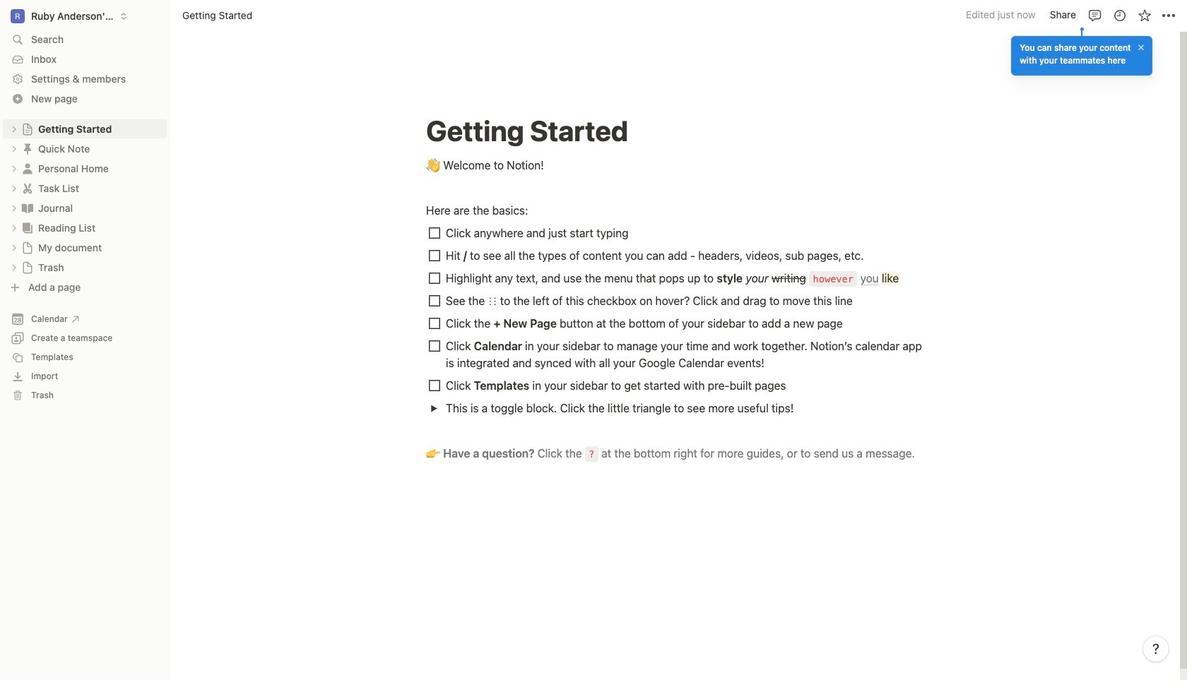 Task type: vqa. For each thing, say whether or not it's contained in the screenshot.
4th Open image from the top
yes



Task type: locate. For each thing, give the bounding box(es) containing it.
change page icon image for seventh open icon from the bottom of the page
[[21, 123, 34, 135]]

👉 image
[[426, 444, 440, 462]]

👋 image
[[426, 155, 440, 174]]

open image
[[10, 224, 18, 232], [430, 405, 438, 412]]

0 horizontal spatial open image
[[10, 224, 18, 232]]

favorite image
[[1138, 8, 1152, 22]]

0 vertical spatial open image
[[10, 224, 18, 232]]

1 vertical spatial open image
[[430, 405, 438, 412]]

open image
[[10, 125, 18, 133], [10, 145, 18, 153], [10, 164, 18, 173], [10, 184, 18, 193], [10, 204, 18, 212], [10, 243, 18, 252], [10, 263, 18, 272]]

change page icon image
[[21, 123, 34, 135], [20, 142, 35, 156], [20, 161, 35, 176], [20, 181, 35, 195], [20, 201, 35, 215], [20, 221, 35, 235], [21, 241, 34, 254], [21, 261, 34, 274]]

updates image
[[1113, 8, 1127, 22]]

1 open image from the top
[[10, 125, 18, 133]]

6 open image from the top
[[10, 243, 18, 252]]

change page icon image for first open icon from the bottom
[[21, 261, 34, 274]]



Task type: describe. For each thing, give the bounding box(es) containing it.
change page icon image for second open icon
[[20, 142, 35, 156]]

3 open image from the top
[[10, 164, 18, 173]]

change page icon image for 4th open icon from the top of the page
[[20, 181, 35, 195]]

change page icon image for 2nd open icon from the bottom
[[21, 241, 34, 254]]

4 open image from the top
[[10, 184, 18, 193]]

5 open image from the top
[[10, 204, 18, 212]]

1 horizontal spatial open image
[[430, 405, 438, 412]]

2 open image from the top
[[10, 145, 18, 153]]

change page icon image for 3rd open icon from the top
[[20, 161, 35, 176]]

change page icon image for fifth open icon from the top
[[20, 201, 35, 215]]

7 open image from the top
[[10, 263, 18, 272]]

comments image
[[1088, 8, 1102, 22]]



